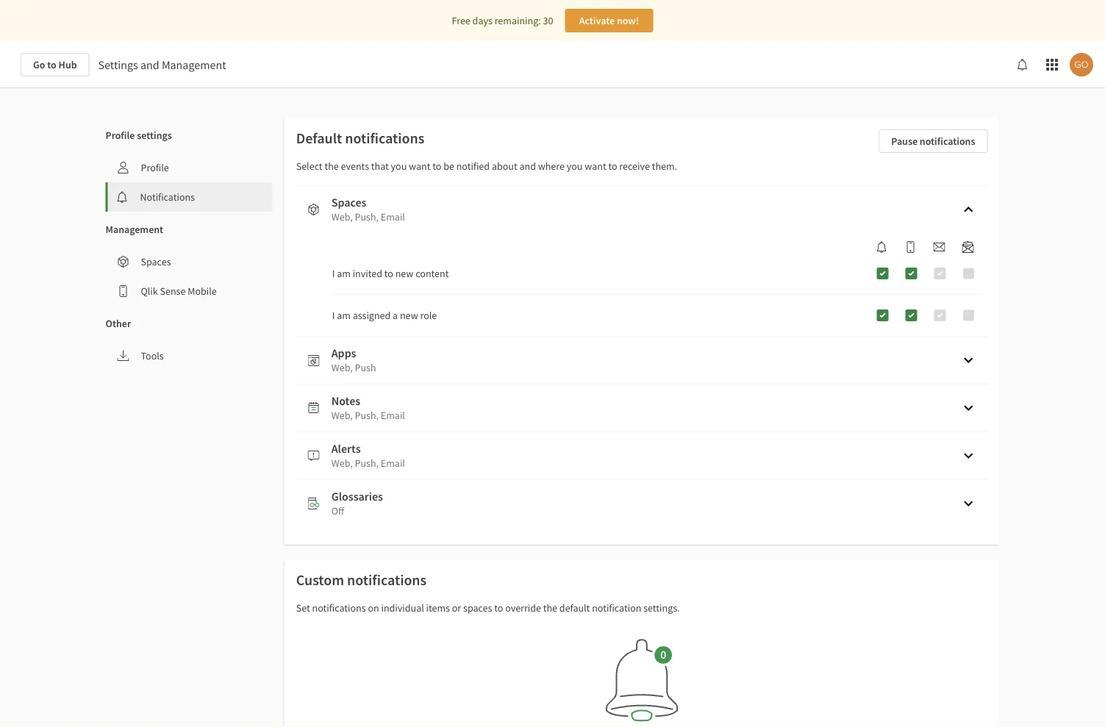 Task type: locate. For each thing, give the bounding box(es) containing it.
web, inside apps web, push
[[331, 361, 353, 374]]

3 web, from the top
[[331, 409, 353, 422]]

email inside alerts web, push, email
[[381, 457, 405, 470]]

notifications up "that"
[[345, 129, 425, 147]]

push, down notes
[[355, 409, 379, 422]]

1 vertical spatial management
[[106, 223, 163, 236]]

that
[[371, 160, 389, 173]]

1 vertical spatial spaces
[[141, 255, 171, 268]]

hub
[[59, 58, 77, 71]]

30
[[543, 14, 553, 27]]

notifications for pause
[[920, 135, 975, 148]]

1 vertical spatial new
[[400, 309, 418, 322]]

to right invited
[[384, 267, 393, 280]]

web, for apps
[[331, 361, 353, 374]]

tools
[[141, 349, 164, 363]]

and right settings
[[140, 57, 159, 72]]

am for assigned
[[337, 309, 351, 322]]

1 vertical spatial and
[[519, 160, 536, 173]]

email inside spaces web, push, email
[[381, 210, 405, 224]]

3 email from the top
[[381, 457, 405, 470]]

push notifications in qlik sense mobile element
[[899, 241, 923, 253]]

notified
[[456, 160, 490, 173]]

alerts web, push, email
[[331, 441, 405, 470]]

assigned
[[353, 309, 391, 322]]

qlik
[[141, 285, 158, 298]]

notifications
[[140, 190, 195, 204]]

2 email from the top
[[381, 409, 405, 422]]

push, inside alerts web, push, email
[[355, 457, 379, 470]]

spaces
[[331, 195, 367, 210], [141, 255, 171, 268]]

role
[[420, 309, 437, 322]]

you
[[391, 160, 407, 173], [567, 160, 583, 173]]

override
[[505, 602, 541, 615]]

0 horizontal spatial and
[[140, 57, 159, 72]]

notifications link
[[108, 182, 273, 212]]

want left receive
[[585, 160, 606, 173]]

other
[[106, 317, 131, 330]]

new left content
[[395, 267, 414, 280]]

web, inside notes web, push, email
[[331, 409, 353, 422]]

0 vertical spatial profile
[[106, 129, 135, 142]]

spaces for spaces
[[141, 255, 171, 268]]

want left be
[[409, 160, 431, 173]]

2 you from the left
[[567, 160, 583, 173]]

1 horizontal spatial you
[[567, 160, 583, 173]]

1 vertical spatial push,
[[355, 409, 379, 422]]

glossaries
[[331, 489, 383, 504]]

i
[[332, 267, 335, 280], [332, 309, 335, 322]]

1 horizontal spatial the
[[543, 602, 557, 615]]

push, inside spaces web, push, email
[[355, 210, 379, 224]]

2 am from the top
[[337, 309, 351, 322]]

remaining:
[[495, 14, 541, 27]]

new right a
[[400, 309, 418, 322]]

web, inside spaces web, push, email
[[331, 210, 353, 224]]

activate now!
[[579, 14, 639, 27]]

push notifications in qlik sense mobile image
[[905, 241, 917, 253]]

spaces web, push, email
[[331, 195, 405, 224]]

4 web, from the top
[[331, 457, 353, 470]]

web,
[[331, 210, 353, 224], [331, 361, 353, 374], [331, 409, 353, 422], [331, 457, 353, 470]]

spaces inside spaces web, push, email
[[331, 195, 367, 210]]

email up glossaries
[[381, 457, 405, 470]]

am left invited
[[337, 267, 351, 280]]

push, for spaces
[[355, 210, 379, 224]]

to
[[47, 58, 56, 71], [433, 160, 441, 173], [608, 160, 617, 173], [384, 267, 393, 280], [494, 602, 503, 615]]

am
[[337, 267, 351, 280], [337, 309, 351, 322]]

email for spaces
[[381, 210, 405, 224]]

alerts
[[331, 441, 361, 456]]

invited
[[353, 267, 382, 280]]

push, inside notes web, push, email
[[355, 409, 379, 422]]

am for invited
[[337, 267, 351, 280]]

2 push, from the top
[[355, 409, 379, 422]]

1 web, from the top
[[331, 210, 353, 224]]

web, down the apps
[[331, 361, 353, 374]]

1 vertical spatial am
[[337, 309, 351, 322]]

spaces up qlik
[[141, 255, 171, 268]]

notifications bundled in a daily email digest element
[[956, 241, 980, 253]]

spaces down events
[[331, 195, 367, 210]]

you right "that"
[[391, 160, 407, 173]]

3 push, from the top
[[355, 457, 379, 470]]

web, down notes
[[331, 409, 353, 422]]

1 vertical spatial i
[[332, 309, 335, 322]]

or
[[452, 602, 461, 615]]

profile up notifications on the left top
[[141, 161, 169, 174]]

push,
[[355, 210, 379, 224], [355, 409, 379, 422], [355, 457, 379, 470]]

0 vertical spatial new
[[395, 267, 414, 280]]

0 vertical spatial am
[[337, 267, 351, 280]]

1 vertical spatial profile
[[141, 161, 169, 174]]

email
[[381, 210, 405, 224], [381, 409, 405, 422], [381, 457, 405, 470]]

1 vertical spatial email
[[381, 409, 405, 422]]

qlik sense mobile
[[141, 285, 217, 298]]

to right spaces at the left bottom
[[494, 602, 503, 615]]

notifications for custom
[[347, 571, 427, 589]]

profile link
[[106, 153, 273, 182]]

2 vertical spatial email
[[381, 457, 405, 470]]

the
[[325, 160, 339, 173], [543, 602, 557, 615]]

push, down events
[[355, 210, 379, 224]]

notifications
[[345, 129, 425, 147], [920, 135, 975, 148], [347, 571, 427, 589], [312, 602, 366, 615]]

notifications when using qlik sense in a browser element
[[870, 241, 894, 253]]

2 web, from the top
[[331, 361, 353, 374]]

i for i am assigned a new role
[[332, 309, 335, 322]]

apps
[[331, 346, 356, 360]]

free
[[452, 14, 471, 27]]

1 push, from the top
[[355, 210, 379, 224]]

1 horizontal spatial spaces
[[331, 195, 367, 210]]

1 horizontal spatial profile
[[141, 161, 169, 174]]

notifications inside button
[[920, 135, 975, 148]]

notifications when using qlik sense in a browser image
[[876, 241, 888, 253]]

individual
[[381, 602, 424, 615]]

management
[[162, 57, 226, 72], [106, 223, 163, 236]]

sense
[[160, 285, 186, 298]]

settings and management
[[98, 57, 226, 72]]

1 i from the top
[[332, 267, 335, 280]]

1 email from the top
[[381, 210, 405, 224]]

email down "that"
[[381, 210, 405, 224]]

2 want from the left
[[585, 160, 606, 173]]

activate
[[579, 14, 615, 27]]

2 i from the top
[[332, 309, 335, 322]]

0 horizontal spatial you
[[391, 160, 407, 173]]

notifications sent to your email image
[[934, 241, 945, 253]]

custom notifications
[[296, 571, 427, 589]]

profile
[[106, 129, 135, 142], [141, 161, 169, 174]]

push
[[355, 361, 376, 374]]

web, down alerts
[[331, 457, 353, 470]]

new for role
[[400, 309, 418, 322]]

the left default
[[543, 602, 557, 615]]

set
[[296, 602, 310, 615]]

want
[[409, 160, 431, 173], [585, 160, 606, 173]]

profile left settings
[[106, 129, 135, 142]]

i left 'assigned'
[[332, 309, 335, 322]]

0 horizontal spatial spaces
[[141, 255, 171, 268]]

new
[[395, 267, 414, 280], [400, 309, 418, 322]]

web, down events
[[331, 210, 353, 224]]

0 vertical spatial spaces
[[331, 195, 367, 210]]

0 vertical spatial i
[[332, 267, 335, 280]]

notes
[[331, 393, 360, 408]]

1 horizontal spatial want
[[585, 160, 606, 173]]

now!
[[617, 14, 639, 27]]

events
[[341, 160, 369, 173]]

notifications up on
[[347, 571, 427, 589]]

and right about
[[519, 160, 536, 173]]

push, down alerts
[[355, 457, 379, 470]]

0 vertical spatial and
[[140, 57, 159, 72]]

web, for spaces
[[331, 210, 353, 224]]

0 vertical spatial email
[[381, 210, 405, 224]]

1 am from the top
[[337, 267, 351, 280]]

0 horizontal spatial profile
[[106, 129, 135, 142]]

2 vertical spatial push,
[[355, 457, 379, 470]]

to left be
[[433, 160, 441, 173]]

am left 'assigned'
[[337, 309, 351, 322]]

email up alerts web, push, email
[[381, 409, 405, 422]]

and
[[140, 57, 159, 72], [519, 160, 536, 173]]

where
[[538, 160, 565, 173]]

activate now! link
[[565, 9, 653, 32]]

i left invited
[[332, 267, 335, 280]]

0 vertical spatial push,
[[355, 210, 379, 224]]

a
[[393, 309, 398, 322]]

1 you from the left
[[391, 160, 407, 173]]

you right 'where'
[[567, 160, 583, 173]]

default
[[296, 129, 342, 147]]

0 vertical spatial the
[[325, 160, 339, 173]]

gary orlando image
[[1070, 53, 1094, 76]]

web, for notes
[[331, 409, 353, 422]]

the right select
[[325, 160, 339, 173]]

notifications down custom
[[312, 602, 366, 615]]

0 horizontal spatial want
[[409, 160, 431, 173]]

email inside notes web, push, email
[[381, 409, 405, 422]]

web, inside alerts web, push, email
[[331, 457, 353, 470]]

notifications right the pause
[[920, 135, 975, 148]]

to left receive
[[608, 160, 617, 173]]



Task type: vqa. For each thing, say whether or not it's contained in the screenshot.
24
no



Task type: describe. For each thing, give the bounding box(es) containing it.
profile settings
[[106, 129, 172, 142]]

qlik sense mobile link
[[106, 277, 273, 306]]

items
[[426, 602, 450, 615]]

notifications bundled in a daily email digest image
[[962, 241, 974, 253]]

i am invited to new content
[[332, 267, 449, 280]]

0 vertical spatial management
[[162, 57, 226, 72]]

1 horizontal spatial and
[[519, 160, 536, 173]]

1 want from the left
[[409, 160, 431, 173]]

default notifications
[[296, 129, 425, 147]]

tools link
[[106, 341, 273, 371]]

days
[[473, 14, 493, 27]]

push, for alerts
[[355, 457, 379, 470]]

settings.
[[644, 602, 680, 615]]

default
[[560, 602, 590, 615]]

notification
[[592, 602, 642, 615]]

i am assigned a new role
[[332, 309, 437, 322]]

custom
[[296, 571, 344, 589]]

web, for alerts
[[331, 457, 353, 470]]

glossaries off
[[331, 489, 383, 518]]

1 vertical spatial the
[[543, 602, 557, 615]]

spaces for spaces web, push, email
[[331, 195, 367, 210]]

email for alerts
[[381, 457, 405, 470]]

i for i am invited to new content
[[332, 267, 335, 280]]

be
[[444, 160, 454, 173]]

set notifications on individual items or spaces to override the default notification settings.
[[296, 602, 680, 615]]

notifications sent to your email element
[[928, 241, 951, 253]]

apps web, push
[[331, 346, 376, 374]]

0 horizontal spatial the
[[325, 160, 339, 173]]

mobile
[[188, 285, 217, 298]]

push, for notes
[[355, 409, 379, 422]]

spaces link
[[106, 247, 273, 277]]

go to hub
[[33, 58, 77, 71]]

email for notes
[[381, 409, 405, 422]]

free days remaining: 30
[[452, 14, 553, 27]]

them.
[[652, 160, 677, 173]]

settings
[[137, 129, 172, 142]]

profile for profile settings
[[106, 129, 135, 142]]

settings
[[98, 57, 138, 72]]

off
[[331, 504, 344, 518]]

on
[[368, 602, 379, 615]]

select
[[296, 160, 323, 173]]

notes web, push, email
[[331, 393, 405, 422]]

pause
[[891, 135, 918, 148]]

pause notifications
[[891, 135, 975, 148]]

notifications for default
[[345, 129, 425, 147]]

receive
[[619, 160, 650, 173]]

about
[[492, 160, 517, 173]]

notifications for set
[[312, 602, 366, 615]]

profile for profile
[[141, 161, 169, 174]]

to right go
[[47, 58, 56, 71]]

content
[[416, 267, 449, 280]]

select the events that you want to be notified about and where you want to receive them.
[[296, 160, 677, 173]]

new for content
[[395, 267, 414, 280]]

go
[[33, 58, 45, 71]]

go to hub link
[[21, 53, 89, 76]]

pause notifications button
[[879, 129, 988, 153]]

spaces
[[463, 602, 492, 615]]



